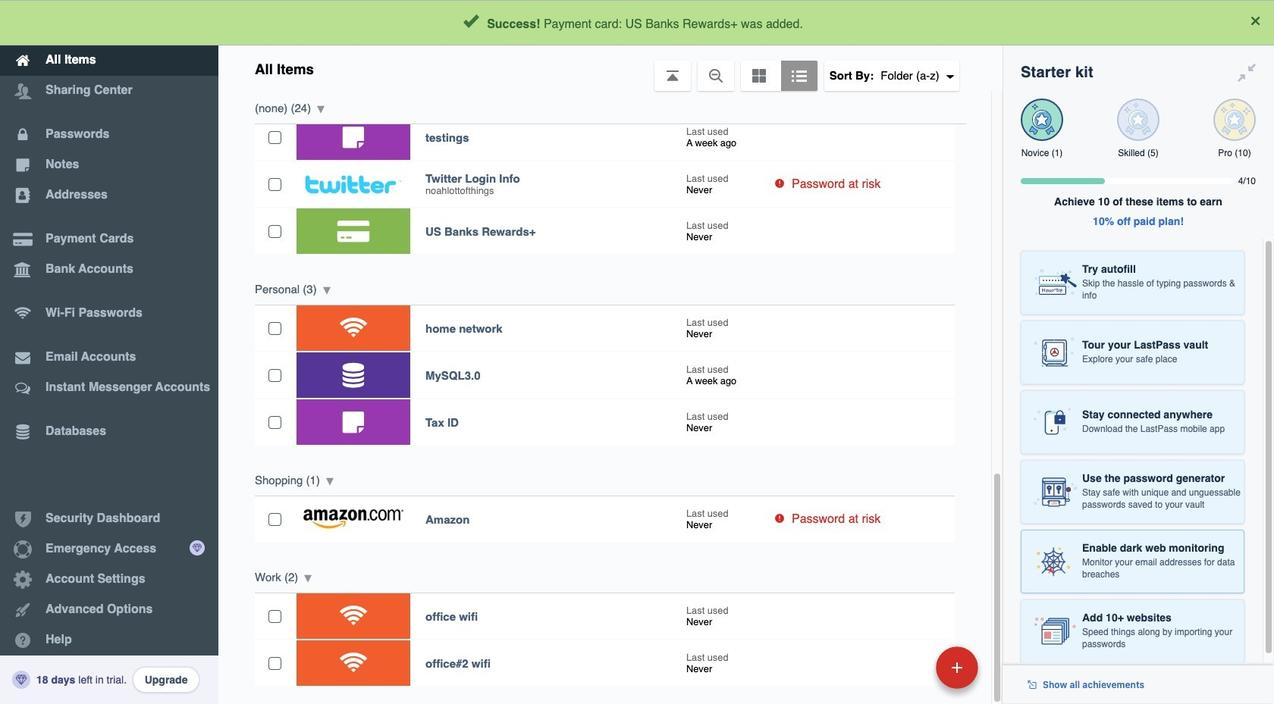 Task type: describe. For each thing, give the bounding box(es) containing it.
vault options navigation
[[219, 46, 1003, 91]]

search my vault text field
[[366, 6, 972, 39]]

new item navigation
[[832, 643, 988, 705]]



Task type: vqa. For each thing, say whether or not it's contained in the screenshot.
text field
no



Task type: locate. For each thing, give the bounding box(es) containing it.
new item element
[[832, 647, 984, 690]]

alert
[[0, 0, 1275, 46]]

main navigation navigation
[[0, 0, 219, 705]]

Search search field
[[366, 6, 972, 39]]



